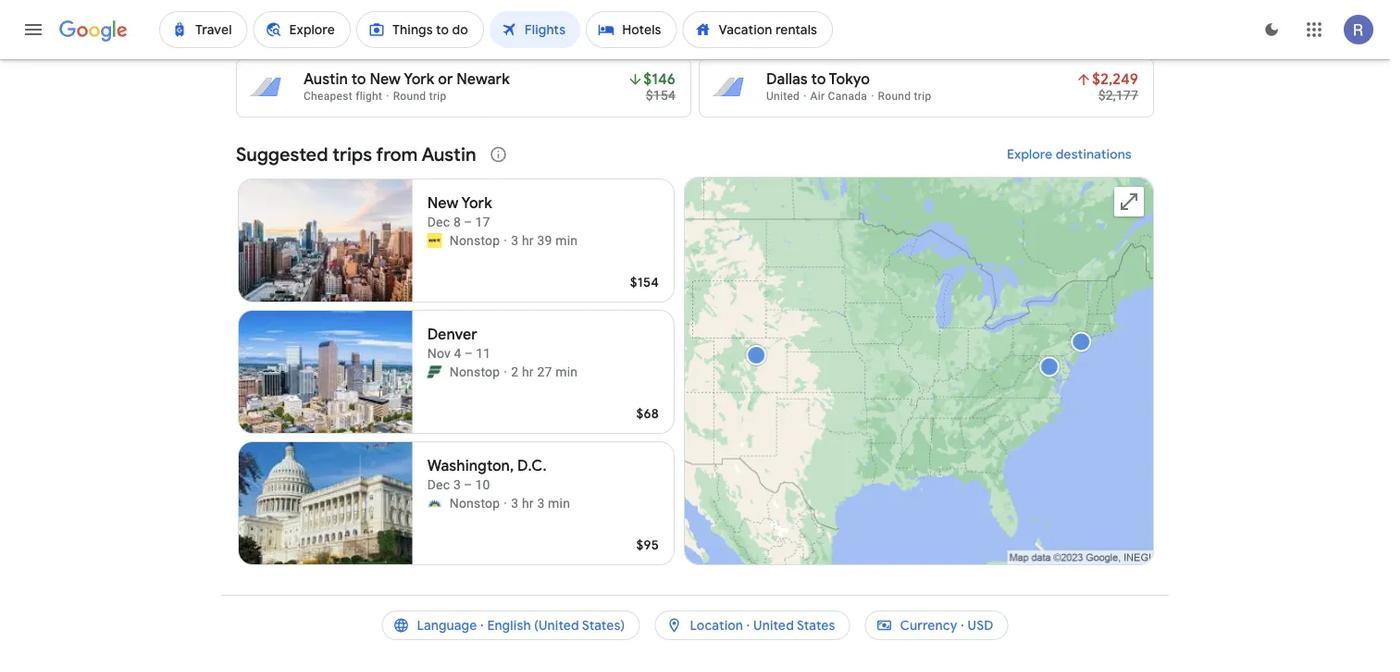 Task type: vqa. For each thing, say whether or not it's contained in the screenshot.
"$146" at the left of the page
yes



Task type: describe. For each thing, give the bounding box(es) containing it.
location
[[690, 617, 743, 634]]

destinations
[[1056, 146, 1132, 163]]

to for tokyo
[[811, 70, 826, 89]]

$2,177
[[1099, 87, 1139, 103]]

english
[[487, 617, 531, 634]]

$146
[[644, 70, 676, 89]]

3 hr 39 min
[[511, 233, 578, 248]]

68 US dollars text field
[[636, 405, 659, 422]]

austin inside tracked prices region
[[304, 70, 348, 89]]

york inside tracked prices region
[[404, 70, 435, 89]]

dallas to tokyo
[[766, 70, 870, 89]]

denver
[[427, 325, 478, 344]]

main menu image
[[22, 19, 44, 41]]

dallas
[[766, 70, 808, 89]]

hr for new york
[[522, 233, 534, 248]]

hr for washington, d.c.
[[522, 496, 534, 511]]

english (united states)
[[487, 617, 625, 634]]

min for washington, d.c.
[[548, 496, 570, 511]]

states
[[797, 617, 835, 634]]

95 US dollars text field
[[636, 537, 659, 554]]

146 US dollars text field
[[644, 70, 676, 89]]

change appearance image
[[1250, 7, 1294, 52]]

washington, d.c. dec 3 – 10
[[427, 457, 547, 492]]

suggested trips from austin region
[[236, 132, 1154, 573]]

3 – 10
[[453, 477, 490, 492]]

tokyo
[[829, 70, 870, 89]]

newark
[[457, 70, 510, 89]]

3 for york
[[511, 233, 519, 248]]

frontier image
[[427, 365, 442, 380]]

min for new york
[[556, 233, 578, 248]]

austin inside region
[[422, 143, 476, 166]]

explore
[[1007, 146, 1053, 163]]

suggested trips from austin
[[236, 143, 476, 166]]

cheapest
[[304, 90, 353, 103]]

flight
[[356, 90, 383, 103]]

39
[[537, 233, 552, 248]]

to for new
[[352, 70, 366, 89]]

3 down d.c.
[[537, 496, 545, 511]]

d.c.
[[518, 457, 547, 476]]

cheapest flight
[[304, 90, 383, 103]]

nonstop for washington,
[[450, 496, 500, 511]]

2 trip from the left
[[914, 90, 932, 103]]

2
[[511, 364, 519, 380]]

3 hr 3 min
[[511, 496, 570, 511]]

8 – 17
[[453, 214, 490, 230]]

hr for denver
[[522, 364, 534, 380]]

2 round from the left
[[878, 90, 911, 103]]

new inside tracked prices region
[[370, 70, 401, 89]]

from
[[376, 143, 418, 166]]

united states
[[754, 617, 835, 634]]

tracked
[[236, 24, 305, 48]]



Task type: locate. For each thing, give the bounding box(es) containing it.
2 vertical spatial min
[[548, 496, 570, 511]]

 image for d.c.
[[504, 494, 507, 513]]

nov
[[427, 346, 451, 361]]

 image left 3 hr 39 min
[[504, 231, 507, 250]]

0 horizontal spatial round
[[393, 90, 426, 103]]

1 horizontal spatial trip
[[914, 90, 932, 103]]

3 for d.c.
[[511, 496, 519, 511]]

new york dec 8 – 17
[[427, 194, 492, 230]]

1 vertical spatial united
[[754, 617, 794, 634]]

0 horizontal spatial trip
[[429, 90, 447, 103]]

1 to from the left
[[352, 70, 366, 89]]

2 vertical spatial hr
[[522, 496, 534, 511]]

1 round from the left
[[393, 90, 426, 103]]

trip
[[429, 90, 447, 103], [914, 90, 932, 103]]

1 vertical spatial hr
[[522, 364, 534, 380]]

0 horizontal spatial new
[[370, 70, 401, 89]]

denver nov 4 – 11
[[427, 325, 491, 361]]

3 hr from the top
[[522, 496, 534, 511]]

dec inside washington, d.c. dec 3 – 10
[[427, 477, 450, 492]]

3
[[511, 233, 519, 248], [511, 496, 519, 511], [537, 496, 545, 511]]

0 vertical spatial  image
[[504, 231, 507, 250]]

hr right 2
[[522, 364, 534, 380]]

$154 inside tracked prices region
[[646, 87, 676, 103]]

new up flight
[[370, 70, 401, 89]]

1 vertical spatial new
[[427, 194, 459, 213]]

1 vertical spatial austin
[[422, 143, 476, 166]]

to up flight
[[352, 70, 366, 89]]

tracked prices
[[236, 24, 362, 48]]

1 vertical spatial $154
[[630, 274, 659, 291]]

1 horizontal spatial new
[[427, 194, 459, 213]]

nonstop down 4 – 11
[[450, 364, 500, 380]]

new
[[370, 70, 401, 89], [427, 194, 459, 213]]

dec for new
[[427, 214, 450, 230]]

explore destinations button
[[985, 132, 1154, 177]]

round down austin to new york or newark
[[393, 90, 426, 103]]

round trip right canada
[[878, 90, 932, 103]]

1 trip from the left
[[429, 90, 447, 103]]

1  image from the top
[[504, 231, 507, 250]]

hr down d.c.
[[522, 496, 534, 511]]

york inside "new york dec 8 – 17"
[[462, 194, 492, 213]]

prices
[[309, 24, 362, 48]]

0 vertical spatial austin
[[304, 70, 348, 89]]

0 horizontal spatial austin
[[304, 70, 348, 89]]

1 vertical spatial dec
[[427, 477, 450, 492]]

0 vertical spatial min
[[556, 233, 578, 248]]

to up air
[[811, 70, 826, 89]]

austin to new york or newark
[[304, 70, 510, 89]]

2 nonstop from the top
[[450, 364, 500, 380]]

1 horizontal spatial round
[[878, 90, 911, 103]]

washington,
[[427, 457, 514, 476]]

hr
[[522, 233, 534, 248], [522, 364, 534, 380], [522, 496, 534, 511]]

2 hr 27 min
[[511, 364, 578, 380]]

dec
[[427, 214, 450, 230], [427, 477, 450, 492]]

$154
[[646, 87, 676, 103], [630, 274, 659, 291]]

hr left 39
[[522, 233, 534, 248]]

round trip
[[393, 90, 447, 103], [878, 90, 932, 103]]

austin right from
[[422, 143, 476, 166]]

1 vertical spatial  image
[[504, 494, 507, 513]]

canada
[[828, 90, 868, 103]]

air
[[811, 90, 825, 103]]

2177 US dollars text field
[[1099, 87, 1139, 103]]

2 vertical spatial nonstop
[[450, 496, 500, 511]]

0 vertical spatial new
[[370, 70, 401, 89]]

$154 for $154 text field
[[646, 87, 676, 103]]

to
[[352, 70, 366, 89], [811, 70, 826, 89]]

york left or at the top left
[[404, 70, 435, 89]]

3 down washington, d.c. dec 3 – 10
[[511, 496, 519, 511]]

$68
[[636, 405, 659, 422]]

154 US dollars text field
[[646, 87, 676, 103]]

0 vertical spatial united
[[766, 90, 800, 103]]

york
[[404, 70, 435, 89], [462, 194, 492, 213]]

1 horizontal spatial round trip
[[878, 90, 932, 103]]

spirit image
[[427, 233, 442, 248]]

0 horizontal spatial york
[[404, 70, 435, 89]]

2  image from the top
[[504, 494, 507, 513]]

austin
[[304, 70, 348, 89], [422, 143, 476, 166]]

 image
[[504, 363, 507, 381]]

3 nonstop from the top
[[450, 496, 500, 511]]

27
[[537, 364, 552, 380]]

0 vertical spatial nonstop
[[450, 233, 500, 248]]

$2,249
[[1092, 70, 1139, 89]]

dec for washington,
[[427, 477, 450, 492]]

nonstop for new
[[450, 233, 500, 248]]

suggested
[[236, 143, 328, 166]]

2249 US dollars text field
[[1092, 70, 1139, 89]]

trip right canada
[[914, 90, 932, 103]]

trips
[[333, 143, 372, 166]]

1 horizontal spatial austin
[[422, 143, 476, 166]]

0 horizontal spatial round trip
[[393, 90, 447, 103]]

new inside "new york dec 8 – 17"
[[427, 194, 459, 213]]

united inside tracked prices region
[[766, 90, 800, 103]]

154 US dollars text field
[[630, 274, 659, 291]]

2 round trip from the left
[[878, 90, 932, 103]]

austin up cheapest at top left
[[304, 70, 348, 89]]

0 vertical spatial dec
[[427, 214, 450, 230]]

1 round trip from the left
[[393, 90, 447, 103]]

1 vertical spatial min
[[556, 364, 578, 380]]

1 vertical spatial york
[[462, 194, 492, 213]]

 image down washington, d.c. dec 3 – 10
[[504, 494, 507, 513]]

united down 'dallas'
[[766, 90, 800, 103]]

 image
[[504, 231, 507, 250], [504, 494, 507, 513]]

2 to from the left
[[811, 70, 826, 89]]

tracked prices region
[[236, 14, 1154, 118]]

round trip down austin to new york or newark
[[393, 90, 447, 103]]

1 vertical spatial nonstop
[[450, 364, 500, 380]]

2 hr from the top
[[522, 364, 534, 380]]

new up 8 – 17
[[427, 194, 459, 213]]

york up 8 – 17
[[462, 194, 492, 213]]

air canada
[[811, 90, 868, 103]]

united for united states
[[754, 617, 794, 634]]

allegiant image
[[427, 496, 442, 511]]

0 vertical spatial york
[[404, 70, 435, 89]]

united for united
[[766, 90, 800, 103]]

1 hr from the top
[[522, 233, 534, 248]]

nonstop for denver
[[450, 364, 500, 380]]

3 left 39
[[511, 233, 519, 248]]

4 – 11
[[454, 346, 491, 361]]

nonstop down the 3 – 10
[[450, 496, 500, 511]]

min for denver
[[556, 364, 578, 380]]

usd
[[968, 617, 994, 634]]

explore destinations
[[1007, 146, 1132, 163]]

round right canada
[[878, 90, 911, 103]]

1 horizontal spatial to
[[811, 70, 826, 89]]

 image for york
[[504, 231, 507, 250]]

0 horizontal spatial to
[[352, 70, 366, 89]]

$154 inside suggested trips from austin region
[[630, 274, 659, 291]]

dec up the spirit icon
[[427, 214, 450, 230]]

min
[[556, 233, 578, 248], [556, 364, 578, 380], [548, 496, 570, 511]]

trip down or at the top left
[[429, 90, 447, 103]]

$154 for 154 us dollars text box
[[630, 274, 659, 291]]

united
[[766, 90, 800, 103], [754, 617, 794, 634]]

0 vertical spatial $154
[[646, 87, 676, 103]]

language
[[417, 617, 477, 634]]

1 nonstop from the top
[[450, 233, 500, 248]]

round
[[393, 90, 426, 103], [878, 90, 911, 103]]

$95
[[636, 537, 659, 554]]

nonstop down 8 – 17
[[450, 233, 500, 248]]

nonstop
[[450, 233, 500, 248], [450, 364, 500, 380], [450, 496, 500, 511]]

or
[[438, 70, 453, 89]]

(united
[[534, 617, 579, 634]]

dec up allegiant icon
[[427, 477, 450, 492]]

dec inside "new york dec 8 – 17"
[[427, 214, 450, 230]]

0 vertical spatial hr
[[522, 233, 534, 248]]

states)
[[582, 617, 625, 634]]

2 dec from the top
[[427, 477, 450, 492]]

1 horizontal spatial york
[[462, 194, 492, 213]]

currency
[[900, 617, 958, 634]]

united left states
[[754, 617, 794, 634]]

1 dec from the top
[[427, 214, 450, 230]]



